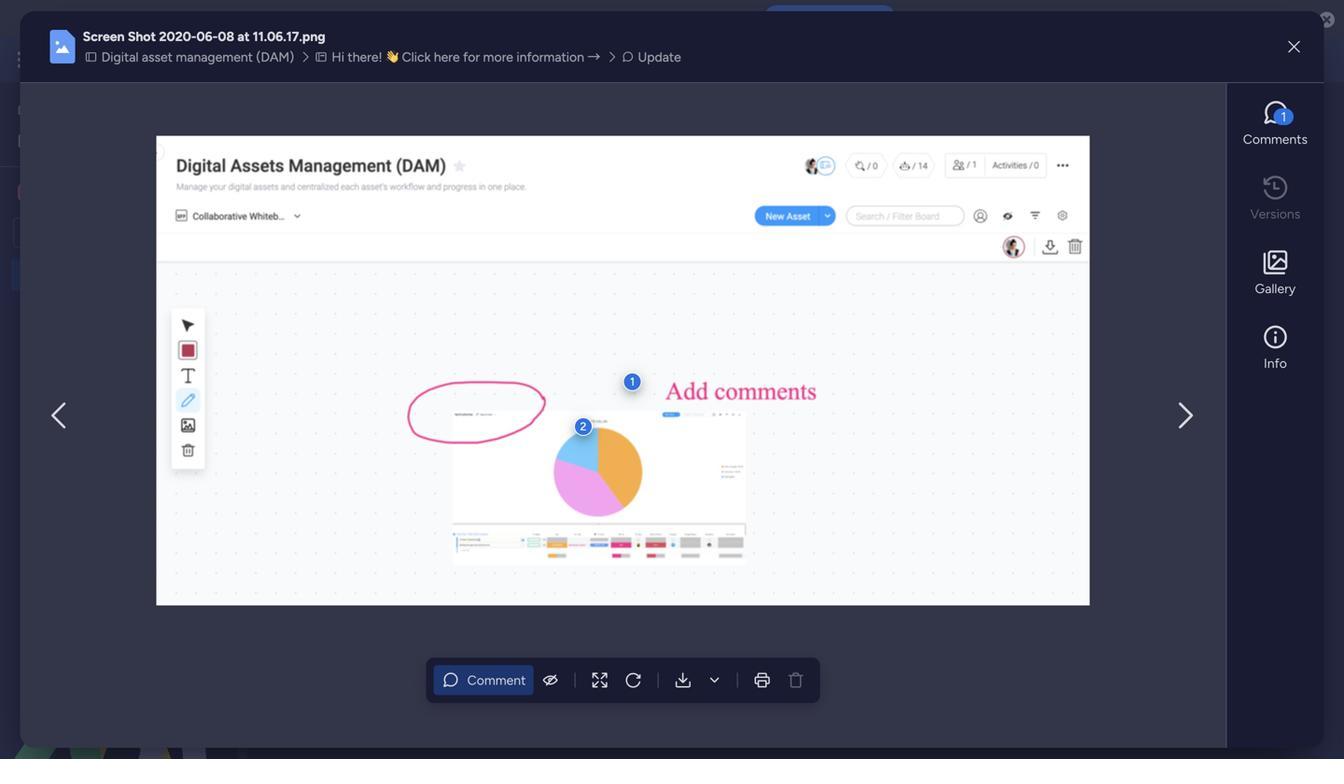 Task type: vqa. For each thing, say whether or not it's contained in the screenshot.
My first board
no



Task type: locate. For each thing, give the bounding box(es) containing it.
arrow down image
[[760, 222, 782, 244]]

integrate
[[1014, 175, 1068, 191]]

0 horizontal spatial digital
[[44, 267, 81, 283]]

2 v1 from the left
[[579, 460, 594, 476]]

06-
[[197, 29, 218, 45], [421, 502, 442, 518], [645, 502, 666, 518], [869, 502, 890, 518]]

👋
[[386, 49, 399, 65]]

0 vertical spatial of
[[469, 142, 482, 157]]

0 horizontal spatial screen shot 2020-06-08 at 11.06.17.png
[[83, 29, 326, 45]]

comment button
[[434, 665, 534, 695]]

list box
[[0, 255, 238, 607]]

filter button
[[694, 218, 782, 248]]

info
[[1265, 356, 1288, 371]]

table
[[343, 175, 374, 191]]

team workload button
[[388, 168, 506, 198]]

digital asset management (dam)
[[101, 49, 294, 65], [284, 97, 779, 138], [44, 267, 237, 283]]

2 horizontal spatial digital
[[284, 97, 377, 138]]

1 horizontal spatial 08
[[666, 502, 683, 518]]

enable
[[448, 10, 490, 27], [795, 11, 834, 26]]

enable inside button
[[795, 11, 834, 26]]

team
[[402, 175, 433, 191]]

digital up learn
[[284, 97, 377, 138]]

now!
[[837, 11, 866, 26]]

Search field
[[541, 220, 597, 246]]

2 vertical spatial digital
[[44, 267, 81, 283]]

see
[[327, 52, 349, 68], [768, 141, 790, 156]]

Search in workspace field
[[39, 222, 156, 243]]

download image
[[1086, 276, 1105, 294]]

2 horizontal spatial v1
[[803, 460, 818, 476]]

0 horizontal spatial see
[[327, 52, 349, 68]]

1 horizontal spatial digital
[[101, 49, 139, 65]]

17.51.54.png
[[476, 502, 549, 518]]

0 horizontal spatial of
[[392, 310, 404, 326]]

gallery layout group
[[1000, 270, 1071, 300]]

1 horizontal spatial (dam)
[[256, 49, 294, 65]]

enable for enable desktop notifications on this computer
[[448, 10, 490, 27]]

whiteboard
[[600, 175, 669, 191]]

1 vertical spatial public board image
[[20, 330, 37, 347]]

1 vertical spatial more
[[321, 142, 352, 157]]

update down 11.08.33.png
[[771, 527, 815, 543]]

1 vertical spatial see
[[768, 141, 790, 156]]

1 vertical spatial of
[[392, 310, 404, 326]]

see more link
[[766, 139, 826, 158]]

enable left now!
[[795, 11, 834, 26]]

update down screen shot 2020-06-09 at 17.51.54.png on the bottom left of the page
[[323, 527, 367, 543]]

1 horizontal spatial enable
[[795, 11, 834, 26]]

0 vertical spatial digital
[[101, 49, 139, 65]]

2 horizontal spatial 1
[[1282, 109, 1287, 125]]

2 public board image from the top
[[20, 330, 37, 347]]

see plans
[[327, 52, 383, 68]]

files
[[418, 310, 442, 326]]

(dam)
[[256, 49, 294, 65], [684, 97, 779, 138], [199, 267, 237, 283]]

add widget
[[433, 225, 501, 241]]

enable up for at the top left
[[448, 10, 490, 27]]

public board image up public board icon
[[20, 266, 37, 284]]

update
[[638, 49, 682, 65], [323, 527, 367, 543], [547, 527, 591, 543], [771, 527, 815, 543]]

asset inside list box
[[84, 267, 115, 283]]

comments
[[1244, 131, 1309, 147]]

enable for enable now!
[[795, 11, 834, 26]]

11.08.33.png
[[701, 502, 774, 518]]

1 horizontal spatial 11.06.17.png
[[925, 502, 996, 518]]

(dam) up redesign
[[199, 267, 237, 283]]

(dam) inside list box
[[199, 267, 237, 283]]

for
[[463, 49, 480, 65]]

11.06.17.png
[[253, 29, 326, 45], [925, 502, 996, 518]]

shot left 09
[[353, 502, 381, 518]]

1 inside 1 comments
[[1282, 109, 1287, 125]]

9
[[408, 310, 415, 326]]

3 v1 from the left
[[803, 460, 818, 476]]

monday work management
[[83, 49, 290, 70]]

main table button
[[283, 168, 388, 198]]

of left 9
[[392, 310, 404, 326]]

digital
[[101, 49, 139, 65], [284, 97, 377, 138], [44, 267, 81, 283]]

monday
[[83, 49, 147, 70]]

option
[[0, 258, 238, 262]]

at
[[238, 29, 250, 45], [461, 502, 473, 518], [686, 502, 698, 518], [910, 502, 922, 518]]

(dam) up https://youtu.be/9x6_kyyrn_e
[[684, 97, 779, 138]]

plans
[[352, 52, 383, 68]]

gallery
[[1256, 281, 1297, 297]]

1 for 1 comments
[[1282, 109, 1287, 125]]

1 public board image from the top
[[20, 266, 37, 284]]

screen shot 2020-06-08 at 11.06.17.png
[[83, 29, 326, 45], [757, 502, 996, 518]]

update down this
[[638, 49, 682, 65]]

hi there!   👋  click here for more information  →
[[332, 49, 601, 65]]

public board image down public board icon
[[20, 330, 37, 347]]

1 enable from the left
[[448, 10, 490, 27]]

click
[[402, 49, 431, 65]]

screen
[[83, 29, 125, 45], [308, 502, 350, 518], [532, 502, 574, 518], [757, 502, 798, 518]]

08
[[218, 29, 234, 45], [666, 502, 683, 518], [890, 502, 907, 518]]

update button
[[620, 47, 687, 67], [304, 524, 372, 545], [529, 524, 596, 545], [753, 524, 820, 545]]

0 vertical spatial public board image
[[20, 266, 37, 284]]

collaborative whiteboard
[[520, 175, 669, 191]]

0 vertical spatial see
[[327, 52, 349, 68]]

automate
[[1204, 175, 1263, 191]]

0 vertical spatial more
[[483, 49, 514, 65]]

of right the package
[[469, 142, 482, 157]]

1 horizontal spatial v1
[[579, 460, 594, 476]]

invite
[[1222, 110, 1254, 126]]

shot
[[128, 29, 156, 45], [353, 502, 381, 518], [577, 502, 605, 518], [801, 502, 829, 518]]

2020-
[[159, 29, 197, 45], [384, 502, 421, 518], [608, 502, 645, 518], [832, 502, 869, 518]]

enable now! button
[[764, 5, 897, 33]]

v1
[[355, 460, 370, 476], [579, 460, 594, 476], [803, 460, 818, 476]]

0 horizontal spatial enable
[[448, 10, 490, 27]]

public board image for website homepage redesign
[[20, 330, 37, 347]]

0 vertical spatial digital asset management (dam)
[[101, 49, 294, 65]]

0 horizontal spatial v1
[[355, 460, 370, 476]]

1 horizontal spatial see
[[768, 141, 790, 156]]

1 horizontal spatial screen shot 2020-06-08 at 11.06.17.png
[[757, 502, 996, 518]]

public board image
[[20, 266, 37, 284], [20, 330, 37, 347]]

there!
[[348, 49, 383, 65]]

2 horizontal spatial 08
[[890, 502, 907, 518]]

1 vertical spatial digital asset management (dam)
[[284, 97, 779, 138]]

work
[[151, 49, 185, 70]]

1 vertical spatial (dam)
[[684, 97, 779, 138]]

0 horizontal spatial (dam)
[[199, 267, 237, 283]]

2 vertical spatial (dam)
[[199, 267, 237, 283]]

None search field
[[304, 270, 474, 300]]

files view
[[774, 175, 832, 191]]

0 horizontal spatial more
[[321, 142, 352, 157]]

1 horizontal spatial of
[[469, 142, 482, 157]]

0 vertical spatial screen shot 2020-06-08 at 11.06.17.png
[[83, 29, 326, 45]]

workload
[[437, 175, 492, 191]]

more right for at the top left
[[483, 49, 514, 65]]

digital left work
[[101, 49, 139, 65]]

search image
[[452, 278, 467, 293]]

digital down "search in workspace" field
[[44, 267, 81, 283]]

Search for files search field
[[304, 270, 474, 300]]

0 horizontal spatial 1
[[630, 375, 635, 389]]

more up main table button
[[321, 142, 352, 157]]

add view image
[[857, 176, 865, 190]]

management
[[188, 49, 290, 70], [176, 49, 253, 65], [471, 97, 676, 138], [118, 267, 196, 283]]

0 vertical spatial 11.06.17.png
[[253, 29, 326, 45]]

1 horizontal spatial 1
[[1266, 110, 1271, 126]]

angle down image
[[368, 226, 377, 240]]

invite / 1 button
[[1187, 103, 1280, 133]]

c button
[[13, 177, 182, 208]]

see left more
[[768, 141, 790, 156]]

(dam) left hi
[[256, 49, 294, 65]]

1 horizontal spatial more
[[483, 49, 514, 65]]

0 vertical spatial (dam)
[[256, 49, 294, 65]]

shot right '17.51.54.png'
[[577, 502, 605, 518]]

main
[[312, 175, 340, 191]]

on
[[634, 10, 653, 27]]

see left plans at the top left
[[327, 52, 349, 68]]

2 enable from the left
[[795, 11, 834, 26]]

1
[[1282, 109, 1287, 125], [1266, 110, 1271, 126], [630, 375, 635, 389]]

more inside button
[[483, 49, 514, 65]]

enable desktop notifications on this computer
[[448, 10, 749, 27]]



Task type: describe. For each thing, give the bounding box(es) containing it.
automate button
[[1171, 168, 1270, 198]]

digital asset management (dam) button
[[83, 47, 300, 67]]

comment
[[468, 672, 526, 688]]

desktop
[[494, 10, 546, 27]]

files view button
[[760, 168, 846, 198]]

download image
[[706, 671, 724, 690]]

Digital asset management (DAM) field
[[279, 97, 784, 138]]

1 vertical spatial 11.06.17.png
[[925, 502, 996, 518]]

view
[[803, 175, 832, 191]]

1 vertical spatial digital
[[284, 97, 377, 138]]

templates
[[485, 142, 543, 157]]

more inside learn more about this package of templates here: https://youtu.be/9x6_kyyrn_e see more
[[321, 142, 352, 157]]

asset inside button
[[321, 225, 352, 241]]

0 horizontal spatial 11.06.17.png
[[253, 29, 326, 45]]

1 v1 from the left
[[355, 460, 370, 476]]

c
[[22, 184, 32, 200]]

redesign
[[161, 331, 211, 347]]

person button
[[607, 218, 688, 248]]

09
[[442, 502, 458, 518]]

add widget button
[[399, 218, 510, 248]]

main table
[[312, 175, 374, 191]]

1 comments
[[1244, 109, 1309, 147]]

hi there!   👋  click here for more information  → button
[[313, 47, 607, 67]]

https://youtu.be/9x6_kyyrn_e
[[579, 142, 759, 157]]

website homepage redesign
[[44, 331, 211, 347]]

new asset button
[[283, 218, 359, 248]]

john smith image
[[1293, 45, 1323, 75]]

new asset
[[290, 225, 352, 241]]

(dam) inside button
[[256, 49, 294, 65]]

website
[[44, 331, 92, 347]]

lottie animation element
[[0, 571, 238, 759]]

list box containing digital asset management (dam)
[[0, 255, 238, 607]]

2 horizontal spatial (dam)
[[684, 97, 779, 138]]

showing 3 out of 9 files
[[304, 310, 442, 326]]

info button
[[1239, 319, 1314, 378]]

v2 search image
[[527, 222, 541, 243]]

digital inside digital asset management (dam) button
[[101, 49, 139, 65]]

lottie animation image
[[0, 571, 238, 759]]

person
[[637, 225, 677, 241]]

filter
[[724, 225, 753, 241]]

public board image
[[20, 298, 37, 316]]

team workload
[[402, 175, 492, 191]]

this
[[657, 10, 682, 27]]

enable now!
[[795, 11, 866, 26]]

update down '17.51.54.png'
[[547, 527, 591, 543]]

about
[[355, 142, 389, 157]]

management inside button
[[176, 49, 253, 65]]

digital inside list box
[[44, 267, 81, 283]]

learn more about this package of templates here: https://youtu.be/9x6_kyyrn_e see more
[[286, 141, 824, 157]]

gallery button
[[1239, 244, 1314, 304]]

3
[[359, 310, 366, 326]]

2
[[581, 420, 587, 433]]

dapulse close image
[[1320, 11, 1336, 30]]

hi
[[332, 49, 345, 65]]

0 horizontal spatial 08
[[218, 29, 234, 45]]

information
[[517, 49, 585, 65]]

shot up work
[[128, 29, 156, 45]]

new
[[290, 225, 318, 241]]

asset inside button
[[142, 49, 173, 65]]

workspace image
[[18, 183, 36, 202]]

screen shot 2020-06-08 at 11.08.33.png
[[532, 502, 774, 518]]

shot right 11.08.33.png
[[801, 502, 829, 518]]

of inside learn more about this package of templates here: https://youtu.be/9x6_kyyrn_e see more
[[469, 142, 482, 157]]

out
[[369, 310, 389, 326]]

/
[[1257, 110, 1263, 126]]

add
[[433, 225, 457, 241]]

here
[[434, 49, 460, 65]]

see inside button
[[327, 52, 349, 68]]

notifications
[[549, 10, 631, 27]]

more
[[794, 141, 824, 156]]

learn
[[286, 142, 318, 157]]

see plans button
[[301, 46, 391, 74]]

showing
[[304, 310, 355, 326]]

here:
[[547, 142, 576, 157]]

package
[[417, 142, 466, 157]]

collaborative whiteboard button
[[506, 168, 669, 198]]

see inside learn more about this package of templates here: https://youtu.be/9x6_kyyrn_e see more
[[768, 141, 790, 156]]

screen shot 2020-06-09 at 17.51.54.png
[[308, 502, 549, 518]]

invite / 1
[[1222, 110, 1271, 126]]

2 vertical spatial digital asset management (dam)
[[44, 267, 237, 283]]

1 for 1
[[630, 375, 635, 389]]

collaborative
[[520, 175, 597, 191]]

widget
[[461, 225, 501, 241]]

homepage
[[95, 331, 157, 347]]

files
[[774, 175, 800, 191]]

public board image for digital asset management (dam)
[[20, 266, 37, 284]]

computer
[[685, 10, 749, 27]]

1 vertical spatial screen shot 2020-06-08 at 11.06.17.png
[[757, 502, 996, 518]]

→
[[588, 49, 601, 65]]

digital asset management (dam) inside button
[[101, 49, 294, 65]]

select product image
[[17, 50, 35, 69]]

this
[[392, 142, 414, 157]]

1 inside button
[[1266, 110, 1271, 126]]

integrate button
[[982, 163, 1163, 203]]



